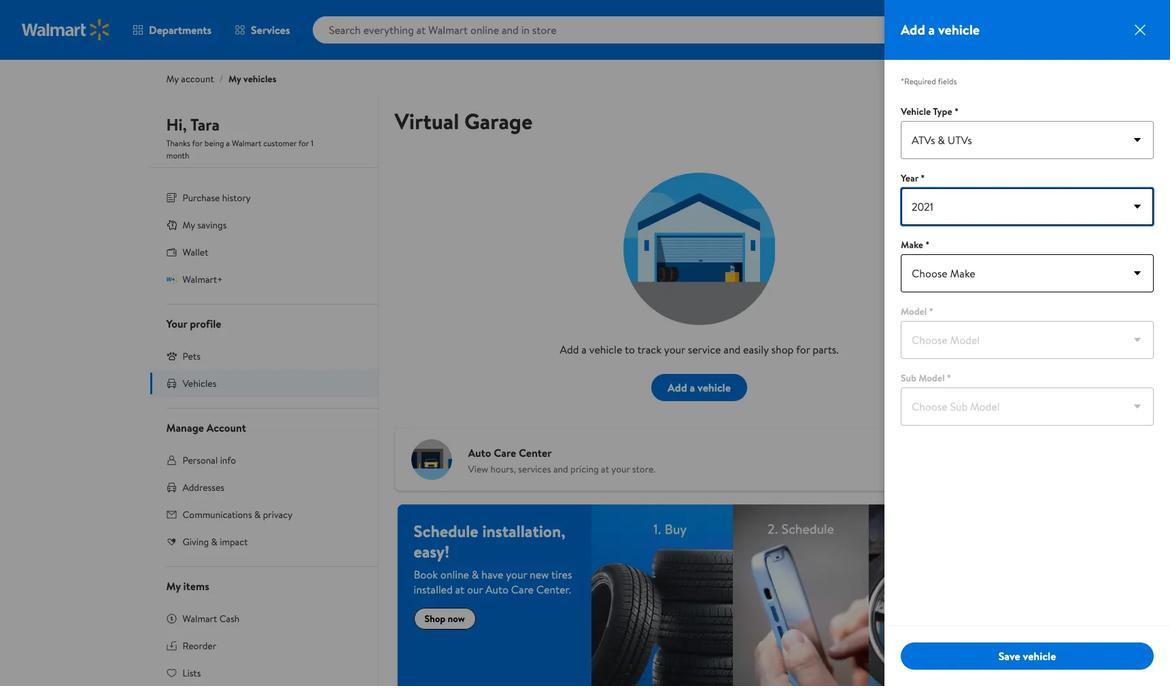 Task type: describe. For each thing, give the bounding box(es) containing it.
a inside hi, tara thanks for being a walmart customer for 1 month
[[226, 137, 230, 149]]

*required fields
[[901, 75, 957, 87]]

save vehicle
[[999, 649, 1056, 664]]

walmart image
[[22, 19, 110, 41]]

vehicle down service in the right of the page
[[698, 380, 731, 395]]

* right sub on the right bottom of page
[[947, 371, 951, 385]]

purchase history
[[183, 191, 251, 205]]

shop
[[771, 342, 794, 357]]

purchase history link
[[150, 184, 378, 211]]

installation,
[[482, 520, 565, 543]]

8
[[1140, 15, 1144, 27]]

addresses
[[183, 481, 224, 494]]

& for giving
[[211, 535, 217, 549]]

a inside button
[[690, 380, 695, 395]]

0 vertical spatial your
[[664, 342, 685, 357]]

virtual garage
[[395, 106, 533, 136]]

my items
[[166, 579, 209, 594]]

my for items
[[166, 579, 181, 594]]

easy!
[[414, 540, 450, 563]]

to
[[625, 342, 635, 357]]

your inside 'schedule installation, easy! book online & have your new tires installed at our auto care center.'
[[506, 567, 527, 582]]

my vehicles link
[[229, 72, 276, 86]]

your profile
[[166, 316, 221, 331]]

hi, tara thanks for being a walmart customer for 1 month
[[166, 113, 314, 161]]

tires
[[551, 567, 572, 582]]

icon image for walmart+
[[166, 274, 177, 285]]

pets
[[183, 350, 201, 363]]

year *
[[901, 171, 925, 185]]

services
[[518, 462, 551, 476]]

save vehicle button
[[901, 643, 1154, 670]]

view
[[468, 462, 488, 476]]

new
[[530, 567, 549, 582]]

shop
[[425, 612, 446, 626]]

communications & privacy link
[[150, 501, 378, 528]]

store.
[[632, 462, 656, 476]]

at inside 'schedule installation, easy! book online & have your new tires installed at our auto care center.'
[[455, 582, 465, 597]]

communications & privacy
[[183, 508, 293, 522]]

garage
[[464, 106, 533, 136]]

hi, tara link
[[166, 113, 220, 141]]

my savings
[[183, 218, 227, 232]]

history
[[222, 191, 251, 205]]

being
[[205, 137, 224, 149]]

giving
[[183, 535, 209, 549]]

schedule
[[414, 520, 478, 543]]

lists link
[[150, 660, 378, 686]]

a left 'to'
[[582, 342, 587, 357]]

add a vehicle button
[[652, 374, 747, 401]]

* right type
[[955, 105, 959, 118]]

center
[[519, 445, 552, 460]]

Walmart Site-Wide search field
[[313, 16, 940, 44]]

my right /
[[229, 72, 241, 86]]

vehicles
[[183, 377, 216, 390]]

vehicle
[[901, 105, 931, 118]]

at inside auto care center view hours, services and pricing at your store.
[[601, 462, 609, 476]]

8 $79.40
[[1127, 15, 1147, 43]]

your
[[166, 316, 187, 331]]

a inside dialog
[[929, 20, 935, 39]]

save
[[999, 649, 1021, 664]]

vehicle left 'to'
[[589, 342, 622, 357]]

schedule installation, easy! book online & have your new tires installed at our auto care center.
[[414, 520, 572, 597]]

communications
[[183, 508, 252, 522]]

thanks
[[166, 137, 190, 149]]

walmart cash link
[[150, 605, 378, 632]]

shop now
[[425, 612, 465, 626]]

reorder link
[[150, 632, 378, 660]]

virtual
[[395, 106, 459, 136]]

make *
[[901, 238, 930, 252]]

account
[[207, 420, 246, 435]]

addresses link
[[150, 474, 378, 501]]

purchase
[[183, 191, 220, 205]]

installed
[[414, 582, 453, 597]]

care inside 'schedule installation, easy! book online & have your new tires installed at our auto care center.'
[[511, 582, 534, 597]]

1 vertical spatial add
[[560, 342, 579, 357]]

1 horizontal spatial for
[[299, 137, 309, 149]]

giving & impact link
[[150, 528, 378, 556]]

easily
[[743, 342, 769, 357]]



Task type: locate. For each thing, give the bounding box(es) containing it.
1 horizontal spatial add a vehicle
[[901, 20, 980, 39]]

wallet link
[[150, 239, 378, 266]]

* right make
[[926, 238, 930, 252]]

vehicles
[[243, 72, 276, 86]]

1 vertical spatial &
[[211, 535, 217, 549]]

model right sub on the right bottom of page
[[919, 371, 945, 385]]

center.
[[536, 582, 571, 597]]

2 vertical spatial &
[[472, 567, 479, 582]]

1 vertical spatial walmart
[[183, 612, 217, 626]]

vehicle up fields
[[938, 20, 980, 39]]

your left new
[[506, 567, 527, 582]]

a right being
[[226, 137, 230, 149]]

& right the giving
[[211, 535, 217, 549]]

online
[[441, 567, 469, 582]]

track
[[638, 342, 662, 357]]

0 vertical spatial at
[[601, 462, 609, 476]]

2 vertical spatial add
[[668, 380, 687, 395]]

0 horizontal spatial add
[[560, 342, 579, 357]]

0 horizontal spatial for
[[192, 137, 203, 149]]

walmart right being
[[232, 137, 261, 149]]

shop now link
[[414, 608, 476, 630]]

1 vertical spatial and
[[553, 462, 568, 476]]

savings
[[197, 218, 227, 232]]

your inside auto care center view hours, services and pricing at your store.
[[612, 462, 630, 476]]

auto inside 'schedule installation, easy! book online & have your new tires installed at our auto care center.'
[[486, 582, 509, 597]]

icon image left pets
[[166, 351, 177, 362]]

add inside dialog
[[901, 20, 925, 39]]

add a vehicle down add a vehicle to track your service and easily shop for parts.
[[668, 380, 731, 395]]

my
[[166, 72, 179, 86], [229, 72, 241, 86], [183, 218, 195, 232], [166, 579, 181, 594]]

my left account
[[166, 72, 179, 86]]

add a vehicle up fields
[[901, 20, 980, 39]]

at left our at the bottom left of page
[[455, 582, 465, 597]]

make
[[901, 238, 923, 252]]

pets link
[[150, 343, 378, 370]]

model down make *
[[901, 305, 927, 318]]

icon image for my savings
[[166, 220, 177, 230]]

0 vertical spatial care
[[494, 445, 516, 460]]

add up *required
[[901, 20, 925, 39]]

my for savings
[[183, 218, 195, 232]]

vehicles link
[[150, 370, 378, 397]]

parts.
[[813, 342, 839, 357]]

hours,
[[491, 462, 516, 476]]

walmart inside hi, tara thanks for being a walmart customer for 1 month
[[232, 137, 261, 149]]

add a vehicle inside dialog
[[901, 20, 980, 39]]

0 vertical spatial add
[[901, 20, 925, 39]]

sub
[[901, 371, 917, 385]]

* for year *
[[921, 171, 925, 185]]

items
[[183, 579, 209, 594]]

reorder
[[183, 639, 216, 653]]

* right the year
[[921, 171, 925, 185]]

0 horizontal spatial &
[[211, 535, 217, 549]]

manage account
[[166, 420, 246, 435]]

service
[[688, 342, 721, 357]]

at
[[601, 462, 609, 476], [455, 582, 465, 597]]

year
[[901, 171, 919, 185]]

giving & impact
[[183, 535, 248, 549]]

my inside 'my savings' link
[[183, 218, 195, 232]]

0 vertical spatial add a vehicle
[[901, 20, 980, 39]]

for right shop on the right of the page
[[796, 342, 810, 357]]

icon image for pets
[[166, 351, 177, 362]]

your right track
[[664, 342, 685, 357]]

my left savings
[[183, 218, 195, 232]]

care
[[494, 445, 516, 460], [511, 582, 534, 597]]

auto right our at the bottom left of page
[[486, 582, 509, 597]]

wallet
[[183, 245, 208, 259]]

walmart+ link
[[150, 266, 378, 293]]

& left the 'have'
[[472, 567, 479, 582]]

and inside auto care center view hours, services and pricing at your store.
[[553, 462, 568, 476]]

1 vertical spatial auto
[[486, 582, 509, 597]]

personal info
[[183, 454, 236, 467]]

* for make *
[[926, 238, 930, 252]]

Search search field
[[313, 16, 940, 44]]

pricing
[[571, 462, 599, 476]]

walmart+
[[183, 273, 223, 286]]

for left the 1 at the left top of page
[[299, 137, 309, 149]]

model *
[[901, 305, 933, 318]]

add inside button
[[668, 380, 687, 395]]

1 vertical spatial care
[[511, 582, 534, 597]]

0 horizontal spatial and
[[553, 462, 568, 476]]

1 horizontal spatial &
[[254, 508, 261, 522]]

2 icon image from the top
[[166, 274, 177, 285]]

care inside auto care center view hours, services and pricing at your store.
[[494, 445, 516, 460]]

my account link
[[166, 72, 214, 86]]

add a vehicle
[[901, 20, 980, 39], [668, 380, 731, 395]]

1 vertical spatial your
[[612, 462, 630, 476]]

for left being
[[192, 137, 203, 149]]

icon image inside 'my savings' link
[[166, 220, 177, 230]]

*
[[955, 105, 959, 118], [921, 171, 925, 185], [926, 238, 930, 252], [929, 305, 933, 318], [947, 371, 951, 385]]

model
[[901, 305, 927, 318], [919, 371, 945, 385]]

2 horizontal spatial &
[[472, 567, 479, 582]]

icon image left my savings
[[166, 220, 177, 230]]

1 horizontal spatial your
[[612, 462, 630, 476]]

0 vertical spatial &
[[254, 508, 261, 522]]

hi,
[[166, 113, 187, 136]]

care left the center.
[[511, 582, 534, 597]]

2 vertical spatial your
[[506, 567, 527, 582]]

care up hours,
[[494, 445, 516, 460]]

close dialog image
[[1132, 22, 1149, 38]]

vehicle right save
[[1023, 649, 1056, 664]]

2 horizontal spatial for
[[796, 342, 810, 357]]

0 horizontal spatial your
[[506, 567, 527, 582]]

*required
[[901, 75, 936, 87]]

add a vehicle to track your service and easily shop for parts.
[[560, 342, 839, 357]]

fields
[[938, 75, 957, 87]]

0 horizontal spatial at
[[455, 582, 465, 597]]

add
[[901, 20, 925, 39], [560, 342, 579, 357], [668, 380, 687, 395]]

account
[[181, 72, 214, 86]]

1 horizontal spatial and
[[724, 342, 741, 357]]

a
[[929, 20, 935, 39], [226, 137, 230, 149], [582, 342, 587, 357], [690, 380, 695, 395]]

2 horizontal spatial add
[[901, 20, 925, 39]]

my savings link
[[150, 211, 378, 239]]

your left store.
[[612, 462, 630, 476]]

0 vertical spatial walmart
[[232, 137, 261, 149]]

2 vertical spatial icon image
[[166, 351, 177, 362]]

personal
[[183, 454, 218, 467]]

a up *required fields
[[929, 20, 935, 39]]

book
[[414, 567, 438, 582]]

info
[[220, 454, 236, 467]]

a down add a vehicle to track your service and easily shop for parts.
[[690, 380, 695, 395]]

add a vehicle inside button
[[668, 380, 731, 395]]

icon image inside pets link
[[166, 351, 177, 362]]

month
[[166, 150, 189, 161]]

& for communications
[[254, 508, 261, 522]]

add a vehicle dialog
[[885, 0, 1170, 686]]

auto
[[468, 445, 491, 460], [486, 582, 509, 597]]

1 horizontal spatial add
[[668, 380, 687, 395]]

have
[[482, 567, 503, 582]]

2 horizontal spatial your
[[664, 342, 685, 357]]

&
[[254, 508, 261, 522], [211, 535, 217, 549], [472, 567, 479, 582]]

3 icon image from the top
[[166, 351, 177, 362]]

type
[[933, 105, 952, 118]]

profile
[[190, 316, 221, 331]]

0 vertical spatial auto
[[468, 445, 491, 460]]

1 vertical spatial add a vehicle
[[668, 380, 731, 395]]

your
[[664, 342, 685, 357], [612, 462, 630, 476], [506, 567, 527, 582]]

walmart up reorder on the left bottom of page
[[183, 612, 217, 626]]

at right pricing
[[601, 462, 609, 476]]

icon image left walmart+
[[166, 274, 177, 285]]

now
[[448, 612, 465, 626]]

1
[[311, 137, 314, 149]]

1 vertical spatial model
[[919, 371, 945, 385]]

my left items
[[166, 579, 181, 594]]

0 vertical spatial icon image
[[166, 220, 177, 230]]

0 horizontal spatial walmart
[[183, 612, 217, 626]]

/
[[219, 72, 223, 86]]

1 vertical spatial icon image
[[166, 274, 177, 285]]

add down add a vehicle to track your service and easily shop for parts.
[[668, 380, 687, 395]]

icon image inside walmart+ link
[[166, 274, 177, 285]]

& inside 'schedule installation, easy! book online & have your new tires installed at our auto care center.'
[[472, 567, 479, 582]]

walmart
[[232, 137, 261, 149], [183, 612, 217, 626]]

1 vertical spatial at
[[455, 582, 465, 597]]

my for account
[[166, 72, 179, 86]]

personal info link
[[150, 447, 378, 474]]

auto inside auto care center view hours, services and pricing at your store.
[[468, 445, 491, 460]]

impact
[[220, 535, 248, 549]]

our
[[467, 582, 483, 597]]

auto up view at the bottom of page
[[468, 445, 491, 460]]

& left 'privacy' at the bottom
[[254, 508, 261, 522]]

auto care center view hours, services and pricing at your store.
[[468, 445, 656, 476]]

1 icon image from the top
[[166, 220, 177, 230]]

add left 'to'
[[560, 342, 579, 357]]

1 horizontal spatial at
[[601, 462, 609, 476]]

lists
[[183, 666, 201, 680]]

sub model *
[[901, 371, 951, 385]]

0 vertical spatial and
[[724, 342, 741, 357]]

& inside giving & impact link
[[211, 535, 217, 549]]

* for model *
[[929, 305, 933, 318]]

and
[[724, 342, 741, 357], [553, 462, 568, 476]]

cash
[[219, 612, 240, 626]]

0 vertical spatial model
[[901, 305, 927, 318]]

icon image
[[166, 220, 177, 230], [166, 274, 177, 285], [166, 351, 177, 362]]

& inside communications & privacy link
[[254, 508, 261, 522]]

tara
[[190, 113, 220, 136]]

0 horizontal spatial add a vehicle
[[668, 380, 731, 395]]

* up sub model * on the right of page
[[929, 305, 933, 318]]

manage
[[166, 420, 204, 435]]

vehicle
[[938, 20, 980, 39], [589, 342, 622, 357], [698, 380, 731, 395], [1023, 649, 1056, 664]]

1 horizontal spatial walmart
[[232, 137, 261, 149]]

walmart cash
[[183, 612, 240, 626]]

privacy
[[263, 508, 293, 522]]

for
[[192, 137, 203, 149], [299, 137, 309, 149], [796, 342, 810, 357]]

and left pricing
[[553, 462, 568, 476]]

and left easily
[[724, 342, 741, 357]]



Task type: vqa. For each thing, say whether or not it's contained in the screenshot.
Dairy to the bottom
no



